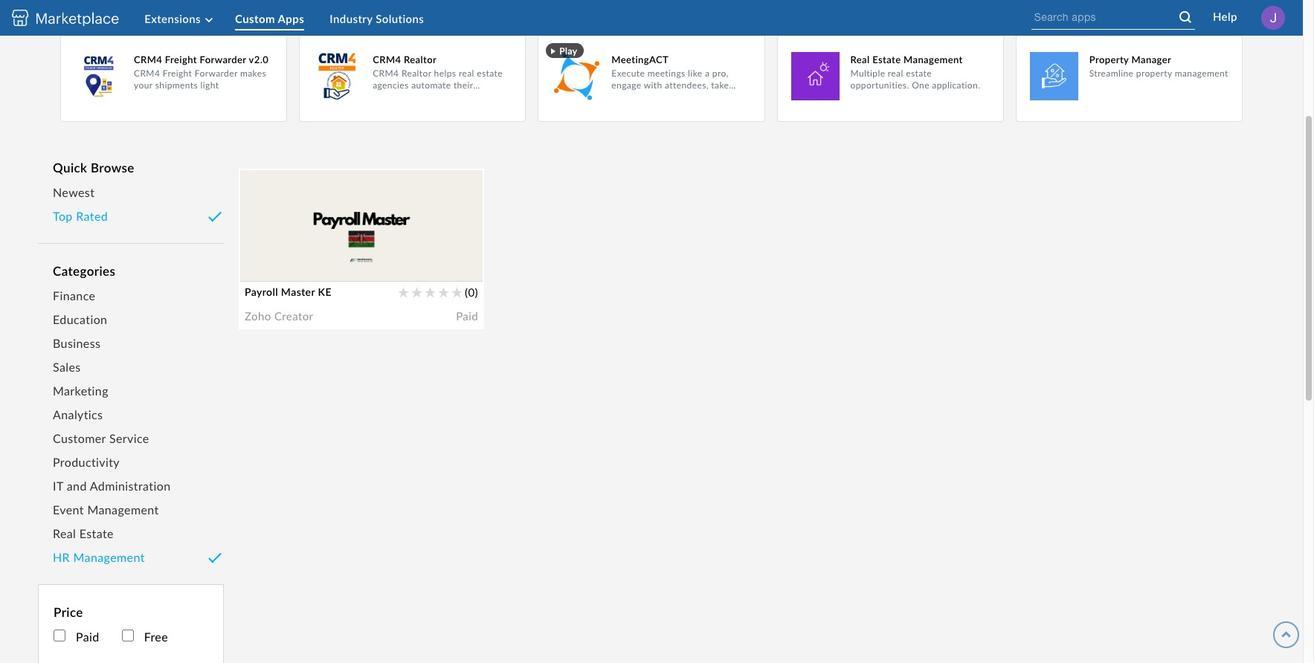Task type: locate. For each thing, give the bounding box(es) containing it.
0 vertical spatial forwarder
[[200, 54, 246, 65]]

management up the 'one'
[[904, 54, 963, 65]]

zoho for zoho creator
[[245, 309, 271, 323]]

1 vertical spatial with
[[305, 268, 328, 282]]

1 vertical spatial a
[[379, 268, 385, 282]]

(0) inside zoho creator (0)
[[318, 228, 331, 241]]

white image
[[1176, 9, 1195, 28]]

0 vertical spatial creator
[[280, 205, 320, 219]]

1 horizontal spatial estate
[[906, 68, 932, 79]]

estate inside "link"
[[79, 527, 114, 541]]

real inside real estate management multiple real estate opportunities. one application.
[[851, 54, 870, 65]]

estate for real estate management multiple real estate opportunities. one application.
[[873, 54, 901, 65]]

their
[[454, 80, 473, 91]]

it and administration
[[53, 479, 171, 493]]

sales
[[53, 360, 81, 374]]

1 horizontal spatial and
[[708, 91, 723, 103]]

1 vertical spatial management
[[87, 503, 159, 517]]

a right like on the top right of page
[[705, 68, 710, 79]]

creator
[[280, 205, 320, 219], [274, 309, 313, 323]]

estate
[[477, 68, 503, 79], [906, 68, 932, 79]]

property
[[1136, 68, 1172, 79]]

zoho inside the kenyan payroll system seamlessly integrates with zoho for a worry-free payday solution. paid
[[331, 268, 358, 282]]

payroll
[[315, 251, 350, 264]]

forwarder
[[200, 54, 246, 65], [195, 68, 238, 79]]

top rated
[[53, 209, 108, 223]]

marketing
[[53, 384, 109, 398]]

zoho up the
[[251, 205, 277, 219]]

1 vertical spatial estate
[[79, 527, 114, 541]]

0 horizontal spatial estate
[[79, 527, 114, 541]]

0 vertical spatial estate
[[873, 54, 901, 65]]

categories
[[53, 263, 116, 279]]

★ link
[[398, 280, 409, 299], [411, 280, 423, 299], [425, 280, 436, 299], [438, 280, 450, 299], [452, 280, 463, 299]]

makes
[[240, 68, 266, 79]]

0 horizontal spatial a
[[379, 268, 385, 282]]

zoho creator (0)
[[251, 205, 331, 241]]

zoho down the payroll at left
[[331, 268, 358, 282]]

kenyan
[[273, 251, 311, 264]]

property
[[1089, 54, 1129, 65]]

with up make
[[644, 80, 662, 91]]

hr management link
[[53, 546, 209, 570]]

apps
[[278, 12, 304, 25]]

estate up the 'one'
[[906, 68, 932, 79]]

0 horizontal spatial with
[[305, 268, 328, 282]]

1 horizontal spatial real
[[888, 68, 903, 79]]

real up multiple on the top of page
[[851, 54, 870, 65]]

management down it and administration link
[[87, 503, 159, 517]]

customer
[[53, 431, 106, 446]]

2 vertical spatial zoho
[[245, 309, 271, 323]]

estate
[[873, 54, 901, 65], [79, 527, 114, 541]]

1 vertical spatial (0)
[[465, 286, 478, 299]]

with up solution.
[[305, 268, 328, 282]]

4 ★ from the left
[[438, 286, 450, 299]]

management inside real estate management multiple real estate opportunities. one application.
[[904, 54, 963, 65]]

0 vertical spatial and
[[708, 91, 723, 103]]

payroll
[[245, 286, 278, 298]]

with
[[644, 80, 662, 91], [305, 268, 328, 282]]

1 vertical spatial and
[[67, 479, 87, 493]]

1 real from the left
[[459, 68, 474, 79]]

estate up hr management
[[79, 527, 114, 541]]

real up opportunities.
[[888, 68, 903, 79]]

and inside 'meetingact execute meetings like a pro, engage with attendees, take notes, make decisions, and allocate tasks'
[[708, 91, 723, 103]]

0 vertical spatial a
[[705, 68, 710, 79]]

top
[[53, 209, 73, 223]]

1 horizontal spatial with
[[644, 80, 662, 91]]

extensions link
[[144, 12, 213, 26]]

creator down master
[[274, 309, 313, 323]]

business
[[53, 336, 101, 350]]

rated
[[76, 209, 108, 223]]

paid
[[450, 308, 472, 322], [456, 309, 478, 323], [76, 630, 99, 644]]

free
[[144, 630, 168, 644]]

free
[[422, 268, 443, 282]]

estate right helps
[[477, 68, 503, 79]]

customer service
[[53, 431, 149, 446]]

payday
[[251, 286, 287, 300]]

creator for zoho creator
[[274, 309, 313, 323]]

creator inside zoho creator (0)
[[280, 205, 320, 219]]

meetingact
[[612, 54, 669, 65]]

0 horizontal spatial estate
[[477, 68, 503, 79]]

estate for real estate
[[79, 527, 114, 541]]

0 horizontal spatial real
[[53, 527, 76, 541]]

light
[[201, 80, 219, 91]]

estate inside real estate management multiple real estate opportunities. one application.
[[906, 68, 932, 79]]

productivity link
[[53, 451, 209, 475]]

real
[[459, 68, 474, 79], [888, 68, 903, 79]]

3 ★ link from the left
[[425, 280, 436, 299]]

0 horizontal spatial real
[[459, 68, 474, 79]]

estate inside real estate management multiple real estate opportunities. one application.
[[873, 54, 901, 65]]

and right it
[[67, 479, 87, 493]]

1 vertical spatial real
[[53, 527, 76, 541]]

and down 'take'
[[708, 91, 723, 103]]

opportunities.
[[851, 80, 909, 91]]

(0)
[[318, 228, 331, 241], [465, 286, 478, 299]]

crm4
[[134, 54, 162, 65], [373, 54, 401, 65], [134, 68, 160, 79], [373, 68, 399, 79]]

0 vertical spatial (0)
[[318, 228, 331, 241]]

creator up kenyan
[[280, 205, 320, 219]]

real up hr
[[53, 527, 76, 541]]

zoho down payroll
[[245, 309, 271, 323]]

a right the for
[[379, 268, 385, 282]]

browse
[[91, 160, 134, 176]]

pick
[[112, 5, 139, 22]]

1 horizontal spatial estate
[[873, 54, 901, 65]]

1 vertical spatial realtor
[[402, 68, 431, 79]]

real
[[851, 54, 870, 65], [53, 527, 76, 541]]

0 vertical spatial with
[[644, 80, 662, 91]]

3 ★ from the left
[[425, 286, 436, 299]]

hr management
[[53, 550, 145, 565]]

service
[[109, 431, 149, 446]]

5 ★ from the left
[[452, 286, 463, 299]]

1 horizontal spatial real
[[851, 54, 870, 65]]

your
[[134, 80, 153, 91]]

execute
[[612, 68, 645, 79]]

payroll master ke
[[245, 286, 332, 298]]

management down real estate "link"
[[73, 550, 145, 565]]

application.
[[932, 80, 981, 91]]

zoho inside zoho creator (0)
[[251, 205, 277, 219]]

2 estate from the left
[[906, 68, 932, 79]]

real up their
[[459, 68, 474, 79]]

shipments
[[155, 80, 198, 91]]

0 horizontal spatial (0)
[[318, 228, 331, 241]]

real for real estate
[[53, 527, 76, 541]]

1 vertical spatial creator
[[274, 309, 313, 323]]

2 ★ link from the left
[[411, 280, 423, 299]]

crm4 realtor crm4 realtor helps real estate agencies automate their processes
[[373, 54, 503, 103]]

1 ★ link from the left
[[398, 280, 409, 299]]

estate up multiple on the top of page
[[873, 54, 901, 65]]

0 vertical spatial management
[[904, 54, 963, 65]]

real estate
[[53, 527, 114, 541]]

zoho
[[251, 205, 277, 219], [331, 268, 358, 282], [245, 309, 271, 323]]

2 vertical spatial management
[[73, 550, 145, 565]]

management for hr management
[[73, 550, 145, 565]]

sales link
[[53, 356, 209, 379]]

price
[[54, 605, 83, 620]]

2 real from the left
[[888, 68, 903, 79]]

1 vertical spatial zoho
[[331, 268, 358, 282]]

1 vertical spatial freight
[[163, 68, 192, 79]]

1 estate from the left
[[477, 68, 503, 79]]

event management
[[53, 503, 159, 517]]

0 vertical spatial zoho
[[251, 205, 277, 219]]

0 vertical spatial realtor
[[404, 54, 437, 65]]

creator for zoho creator (0)
[[280, 205, 320, 219]]

Search apps search field
[[1031, 6, 1177, 28]]

real estate management multiple real estate opportunities. one application.
[[851, 54, 981, 91]]

0 vertical spatial real
[[851, 54, 870, 65]]

real inside "link"
[[53, 527, 76, 541]]

realtor
[[404, 54, 437, 65], [402, 68, 431, 79]]

allocate
[[612, 103, 644, 115]]

1 horizontal spatial a
[[705, 68, 710, 79]]



Task type: describe. For each thing, give the bounding box(es) containing it.
4 ★ link from the left
[[438, 280, 450, 299]]

engage
[[612, 80, 641, 91]]

with inside 'meetingact execute meetings like a pro, engage with attendees, take notes, make decisions, and allocate tasks'
[[644, 80, 662, 91]]

paid inside the kenyan payroll system seamlessly integrates with zoho for a worry-free payday solution. paid
[[450, 308, 472, 322]]

for
[[361, 268, 376, 282]]

notes,
[[612, 91, 637, 103]]

editor's
[[60, 5, 108, 22]]

estate inside crm4 realtor crm4 realtor helps real estate agencies automate their processes
[[477, 68, 503, 79]]

the kenyan payroll system seamlessly integrates with zoho for a worry-free payday solution. paid
[[251, 251, 472, 322]]

like
[[688, 68, 703, 79]]

★ ★ ★ ★ ★ (0)
[[398, 286, 478, 299]]

it
[[53, 479, 63, 493]]

5 ★ link from the left
[[452, 280, 463, 299]]

ke
[[318, 286, 332, 298]]

helps
[[434, 68, 456, 79]]

manager
[[1132, 54, 1172, 65]]

property manager streamline property management
[[1089, 54, 1229, 79]]

a inside the kenyan payroll system seamlessly integrates with zoho for a worry-free payday solution. paid
[[379, 268, 385, 282]]

analytics link
[[53, 403, 209, 427]]

zoho creator
[[245, 309, 313, 323]]

1 horizontal spatial (0)
[[465, 286, 478, 299]]

it and administration link
[[53, 475, 209, 498]]

take
[[711, 80, 729, 91]]

analytics
[[53, 408, 103, 422]]

customer service link
[[53, 427, 209, 451]]

real for real estate management multiple real estate opportunities. one application.
[[851, 54, 870, 65]]

hr
[[53, 550, 70, 565]]

the
[[251, 251, 270, 264]]

industry solutions link
[[330, 9, 446, 29]]

solutions
[[376, 12, 424, 25]]

management
[[1175, 68, 1229, 79]]

newest link
[[53, 181, 209, 205]]

help
[[1213, 10, 1238, 23]]

finance
[[53, 289, 96, 303]]

zoho for zoho creator (0)
[[251, 205, 277, 219]]

multiple
[[851, 68, 885, 79]]

one
[[912, 80, 930, 91]]

solution.
[[290, 286, 335, 300]]

seamlessly
[[392, 251, 447, 264]]

1 ★ from the left
[[398, 286, 409, 299]]

0 vertical spatial freight
[[165, 54, 197, 65]]

crm4 freight forwarder v2.0 crm4 freight forwarder makes your shipments light
[[134, 54, 269, 91]]

editor's pick
[[60, 5, 139, 22]]

processes
[[373, 91, 414, 103]]

tasks
[[647, 103, 668, 115]]

a inside 'meetingact execute meetings like a pro, engage with attendees, take notes, make decisions, and allocate tasks'
[[705, 68, 710, 79]]

1 vertical spatial forwarder
[[195, 68, 238, 79]]

v2.0
[[249, 54, 269, 65]]

newest
[[53, 185, 95, 199]]

help link
[[1209, 6, 1241, 27]]

attendees,
[[665, 80, 709, 91]]

management for event management
[[87, 503, 159, 517]]

real estate link
[[53, 522, 209, 546]]

custom apps link
[[235, 9, 327, 29]]

quick browse
[[53, 160, 134, 176]]

make
[[640, 91, 662, 103]]

streamline
[[1089, 68, 1134, 79]]

quick
[[53, 160, 87, 176]]

education
[[53, 312, 107, 327]]

event management link
[[53, 498, 209, 522]]

automate
[[411, 80, 451, 91]]

administration
[[90, 479, 171, 493]]

master
[[281, 286, 315, 298]]

real inside crm4 realtor crm4 realtor helps real estate agencies automate their processes
[[459, 68, 474, 79]]

decisions,
[[664, 91, 705, 103]]

0 horizontal spatial and
[[67, 479, 87, 493]]

top rated link
[[53, 205, 209, 228]]

with inside the kenyan payroll system seamlessly integrates with zoho for a worry-free payday solution. paid
[[305, 268, 328, 282]]

productivity
[[53, 455, 120, 469]]

pro,
[[712, 68, 729, 79]]

meetingact execute meetings like a pro, engage with attendees, take notes, make decisions, and allocate tasks
[[612, 54, 729, 115]]

industry solutions
[[330, 12, 424, 25]]

integrates
[[251, 268, 302, 282]]

business link
[[53, 332, 209, 356]]

2 ★ from the left
[[411, 286, 423, 299]]

industry
[[330, 12, 373, 25]]

real inside real estate management multiple real estate opportunities. one application.
[[888, 68, 903, 79]]

agencies
[[373, 80, 409, 91]]

marketing link
[[53, 379, 209, 403]]

system
[[353, 251, 389, 264]]

meetings
[[648, 68, 685, 79]]

custom apps
[[235, 12, 304, 25]]

extensions
[[144, 12, 201, 25]]

event
[[53, 503, 84, 517]]

worry-
[[388, 268, 422, 282]]

play
[[560, 45, 578, 57]]



Task type: vqa. For each thing, say whether or not it's contained in the screenshot.


